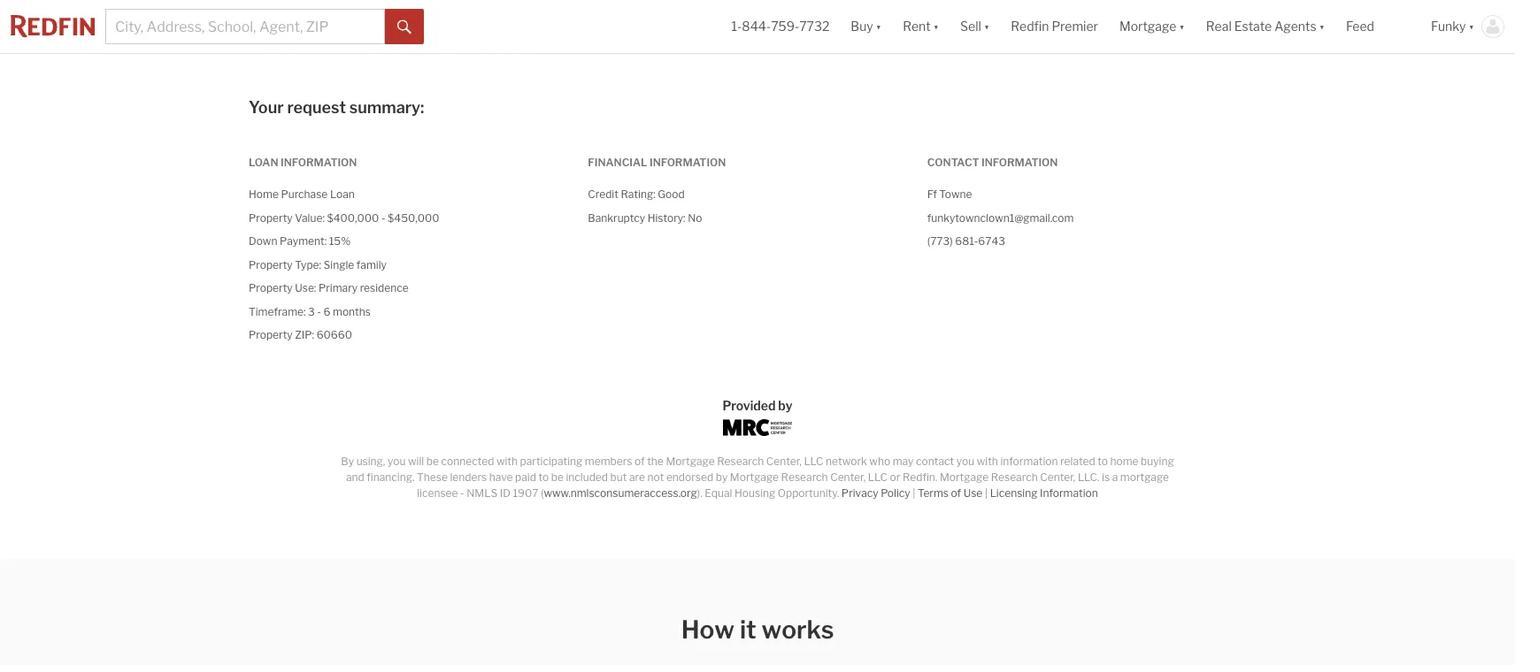 Task type: vqa. For each thing, say whether or not it's contained in the screenshot.
classroom.
no



Task type: locate. For each thing, give the bounding box(es) containing it.
request up loan information
[[287, 98, 346, 117]]

provided by
[[723, 398, 793, 413]]

of for members
[[635, 455, 645, 468]]

▾ right the sell
[[984, 19, 990, 34]]

by using, you will be connected with participating members of the mortgage research center, llc network who may contact you with information related to home buying and financing. these lenders have paid to be included but are not endorsed by mortgage research center, llc or redfin. mortgage research center, llc. is a mortgage licensee - nmls id 1907 (
[[341, 455, 1174, 500]]

property up the timeframe: at the top left of the page
[[249, 282, 293, 295]]

participating right any
[[590, 15, 684, 34]]

your request summary:
[[249, 98, 424, 117]]

0 horizontal spatial center,
[[766, 455, 802, 468]]

| right use
[[985, 487, 988, 500]]

loan
[[249, 156, 278, 169], [330, 188, 355, 201]]

using,
[[356, 455, 385, 468]]

1 vertical spatial connected
[[441, 455, 494, 468]]

information up the funkytownclown1@gmail.com
[[982, 156, 1058, 169]]

by up mortgage research center image
[[778, 398, 793, 413]]

you
[[1103, 15, 1130, 34], [388, 455, 406, 468], [957, 455, 975, 468]]

2 vertical spatial -
[[460, 487, 464, 500]]

2 horizontal spatial with
[[977, 455, 998, 468]]

2 horizontal spatial you
[[1103, 15, 1130, 34]]

lenders inside the your request could not be connected with any participating lenders at this time. we may retain your information and you may be contacted if an offer becomes available.
[[687, 15, 743, 34]]

not down the
[[647, 471, 664, 484]]

center,
[[766, 455, 802, 468], [830, 471, 866, 484], [1040, 471, 1076, 484]]

feed button
[[1336, 0, 1421, 53]]

connected inside the by using, you will be connected with participating members of the mortgage research center, llc network who may contact you with information related to home buying and financing. these lenders have paid to be included but are not endorsed by mortgage research center, llc or redfin. mortgage research center, llc. is a mortgage licensee - nmls id 1907 (
[[441, 455, 494, 468]]

your up contacted
[[249, 15, 283, 34]]

with up use
[[977, 455, 998, 468]]

information
[[982, 15, 1069, 34], [1001, 455, 1058, 468]]

property for property type: single family
[[249, 259, 293, 271]]

0 vertical spatial of
[[635, 455, 645, 468]]

mortgage inside mortgage ▾ dropdown button
[[1120, 19, 1177, 34]]

1 horizontal spatial llc
[[868, 471, 888, 484]]

request inside the your request could not be connected with any participating lenders at this time. we may retain your information and you may be contacted if an offer becomes available.
[[286, 15, 344, 34]]

center, up licensing information link
[[1040, 471, 1076, 484]]

credit
[[588, 188, 619, 201]]

credit rating: good
[[588, 188, 685, 201]]

value:
[[295, 212, 325, 225]]

with up "have"
[[496, 455, 518, 468]]

rent ▾ button
[[903, 0, 939, 53]]

0 vertical spatial your
[[249, 15, 283, 34]]

1 vertical spatial to
[[539, 471, 549, 484]]

1 horizontal spatial to
[[1098, 455, 1108, 468]]

buy ▾ button
[[840, 0, 892, 53]]

6 ▾ from the left
[[1469, 19, 1475, 34]]

0 horizontal spatial and
[[346, 471, 364, 484]]

mortgage
[[1120, 471, 1169, 484]]

$450,000
[[388, 212, 440, 225]]

not up offer
[[391, 15, 416, 34]]

1 horizontal spatial participating
[[590, 15, 684, 34]]

0 horizontal spatial of
[[635, 455, 645, 468]]

be
[[420, 15, 438, 34], [1169, 15, 1187, 34], [426, 455, 439, 468], [551, 471, 564, 484]]

- left $450,000
[[381, 212, 385, 225]]

1 horizontal spatial by
[[778, 398, 793, 413]]

funkytownclown1@gmail.com
[[927, 212, 1074, 225]]

0 horizontal spatial lenders
[[450, 471, 487, 484]]

0 vertical spatial -
[[381, 212, 385, 225]]

you right contact
[[957, 455, 975, 468]]

1 vertical spatial not
[[647, 471, 664, 484]]

research up the housing
[[717, 455, 764, 468]]

premier
[[1052, 19, 1098, 34]]

- right the 3
[[317, 306, 321, 318]]

2 horizontal spatial -
[[460, 487, 464, 500]]

by
[[778, 398, 793, 413], [716, 471, 728, 484]]

(773) 681-6743
[[927, 235, 1005, 248]]

mortgage left real
[[1120, 19, 1177, 34]]

be left 'included'
[[551, 471, 564, 484]]

redfin.
[[903, 471, 938, 484]]

connected up available.
[[442, 15, 521, 34]]

information up the purchase
[[281, 156, 357, 169]]

▾ right funky
[[1469, 19, 1475, 34]]

loan up property value: $400,000 - $450,000
[[330, 188, 355, 201]]

2 ▾ from the left
[[933, 19, 939, 34]]

0 horizontal spatial participating
[[520, 455, 583, 468]]

payment:
[[280, 235, 327, 248]]

-
[[381, 212, 385, 225], [317, 306, 321, 318], [460, 487, 464, 500]]

1 vertical spatial request
[[287, 98, 346, 117]]

City, Address, School, Agent, ZIP search field
[[105, 9, 385, 44]]

paid
[[515, 471, 536, 484]]

1 horizontal spatial research
[[781, 471, 828, 484]]

1 vertical spatial participating
[[520, 455, 583, 468]]

may left real
[[1134, 15, 1165, 34]]

7732
[[799, 19, 830, 34]]

bankruptcy
[[588, 212, 645, 225]]

1 horizontal spatial lenders
[[687, 15, 743, 34]]

▾ right buy
[[876, 19, 882, 34]]

3 ▾ from the left
[[984, 19, 990, 34]]

llc
[[804, 455, 824, 468], [868, 471, 888, 484]]

1 property from the top
[[249, 212, 293, 225]]

your down contacted
[[249, 98, 284, 117]]

1 horizontal spatial and
[[1072, 15, 1100, 34]]

equal
[[705, 487, 732, 500]]

1 horizontal spatial not
[[647, 471, 664, 484]]

information
[[281, 156, 357, 169], [650, 156, 726, 169], [982, 156, 1058, 169], [1040, 487, 1098, 500]]

6
[[323, 306, 331, 318]]

0 horizontal spatial -
[[317, 306, 321, 318]]

1 vertical spatial lenders
[[450, 471, 487, 484]]

loan up 'home'
[[249, 156, 278, 169]]

of left the
[[635, 455, 645, 468]]

with inside the your request could not be connected with any participating lenders at this time. we may retain your information and you may be contacted if an offer becomes available.
[[525, 15, 557, 34]]

participating inside the your request could not be connected with any participating lenders at this time. we may retain your information and you may be contacted if an offer becomes available.
[[590, 15, 684, 34]]

center, up the opportunity.
[[766, 455, 802, 468]]

lenders left at
[[687, 15, 743, 34]]

property down 'home'
[[249, 212, 293, 225]]

- inside the by using, you will be connected with participating members of the mortgage research center, llc network who may contact you with information related to home buying and financing. these lenders have paid to be included but are not endorsed by mortgage research center, llc or redfin. mortgage research center, llc. is a mortgage licensee - nmls id 1907 (
[[460, 487, 464, 500]]

research up the opportunity.
[[781, 471, 828, 484]]

2 horizontal spatial center,
[[1040, 471, 1076, 484]]

retain
[[899, 15, 942, 34]]

1 vertical spatial your
[[249, 98, 284, 117]]

at
[[746, 15, 761, 34]]

information inside the your request could not be connected with any participating lenders at this time. we may retain your information and you may be contacted if an offer becomes available.
[[982, 15, 1069, 34]]

0 vertical spatial not
[[391, 15, 416, 34]]

0 horizontal spatial with
[[496, 455, 518, 468]]

loan information
[[249, 156, 357, 169]]

0 vertical spatial request
[[286, 15, 344, 34]]

months
[[333, 306, 371, 318]]

research
[[717, 455, 764, 468], [781, 471, 828, 484], [991, 471, 1038, 484]]

may right we
[[864, 15, 895, 34]]

to up the (
[[539, 471, 549, 484]]

1 horizontal spatial loan
[[330, 188, 355, 201]]

1 vertical spatial by
[[716, 471, 728, 484]]

terms of use link
[[918, 487, 983, 500]]

and right redfin
[[1072, 15, 1100, 34]]

4 property from the top
[[249, 329, 293, 342]]

0 vertical spatial information
[[982, 15, 1069, 34]]

1-844-759-7732
[[731, 19, 830, 34]]

information for financial information
[[650, 156, 726, 169]]

▾ for funky ▾
[[1469, 19, 1475, 34]]

0 horizontal spatial loan
[[249, 156, 278, 169]]

0 horizontal spatial llc
[[804, 455, 824, 468]]

use
[[964, 487, 983, 500]]

0 vertical spatial llc
[[804, 455, 824, 468]]

0 horizontal spatial to
[[539, 471, 549, 484]]

summary:
[[349, 98, 424, 117]]

to
[[1098, 455, 1108, 468], [539, 471, 549, 484]]

how
[[681, 615, 735, 645]]

3 property from the top
[[249, 282, 293, 295]]

housing
[[735, 487, 776, 500]]

home
[[1110, 455, 1139, 468]]

mortgage
[[1120, 19, 1177, 34], [666, 455, 715, 468], [730, 471, 779, 484], [940, 471, 989, 484]]

estate
[[1234, 19, 1272, 34]]

and inside the by using, you will be connected with participating members of the mortgage research center, llc network who may contact you with information related to home buying and financing. these lenders have paid to be included but are not endorsed by mortgage research center, llc or redfin. mortgage research center, llc. is a mortgage licensee - nmls id 1907 (
[[346, 471, 364, 484]]

sell ▾
[[960, 19, 990, 34]]

0 vertical spatial connected
[[442, 15, 521, 34]]

time.
[[795, 15, 832, 34]]

1 ▾ from the left
[[876, 19, 882, 34]]

you right the premier
[[1103, 15, 1130, 34]]

licensing information link
[[990, 487, 1098, 500]]

0 vertical spatial and
[[1072, 15, 1100, 34]]

1 vertical spatial information
[[1001, 455, 1058, 468]]

to up the is
[[1098, 455, 1108, 468]]

request
[[286, 15, 344, 34], [287, 98, 346, 117]]

you up financing.
[[388, 455, 406, 468]]

1 vertical spatial loan
[[330, 188, 355, 201]]

2 your from the top
[[249, 98, 284, 117]]

becomes
[[402, 39, 471, 58]]

you for your request could not be connected with any participating lenders at this time. we may retain your information and you may be contacted if an offer becomes available.
[[1103, 15, 1130, 34]]

information inside the by using, you will be connected with participating members of the mortgage research center, llc network who may contact you with information related to home buying and financing. these lenders have paid to be included but are not endorsed by mortgage research center, llc or redfin. mortgage research center, llc. is a mortgage licensee - nmls id 1907 (
[[1001, 455, 1058, 468]]

| down the redfin.
[[913, 487, 915, 500]]

▾ right rent
[[933, 19, 939, 34]]

research up licensing
[[991, 471, 1038, 484]]

▾ for mortgage ▾
[[1179, 19, 1185, 34]]

licensee
[[417, 487, 458, 500]]

participating up paid
[[520, 455, 583, 468]]

real estate agents ▾
[[1206, 19, 1325, 34]]

0 horizontal spatial not
[[391, 15, 416, 34]]

family
[[357, 259, 387, 271]]

of inside the by using, you will be connected with participating members of the mortgage research center, llc network who may contact you with information related to home buying and financing. these lenders have paid to be included but are not endorsed by mortgage research center, llc or redfin. mortgage research center, llc. is a mortgage licensee - nmls id 1907 (
[[635, 455, 645, 468]]

participating inside the by using, you will be connected with participating members of the mortgage research center, llc network who may contact you with information related to home buying and financing. these lenders have paid to be included but are not endorsed by mortgage research center, llc or redfin. mortgage research center, llc. is a mortgage licensee - nmls id 1907 (
[[520, 455, 583, 468]]

home purchase loan
[[249, 188, 355, 201]]

mortgage research center image
[[723, 420, 792, 436]]

- left nmls on the bottom of page
[[460, 487, 464, 500]]

1 horizontal spatial |
[[985, 487, 988, 500]]

request up if
[[286, 15, 344, 34]]

center, down 'network'
[[830, 471, 866, 484]]

mortgage up use
[[940, 471, 989, 484]]

your inside the your request could not be connected with any participating lenders at this time. we may retain your information and you may be contacted if an offer becomes available.
[[249, 15, 283, 34]]

1 horizontal spatial with
[[525, 15, 557, 34]]

1 horizontal spatial -
[[381, 212, 385, 225]]

1 vertical spatial -
[[317, 306, 321, 318]]

llc up the opportunity.
[[804, 455, 824, 468]]

financing.
[[367, 471, 415, 484]]

1 | from the left
[[913, 487, 915, 500]]

1 horizontal spatial you
[[957, 455, 975, 468]]

contacted
[[249, 39, 324, 58]]

0 horizontal spatial by
[[716, 471, 728, 484]]

llc up privacy policy 'link'
[[868, 471, 888, 484]]

property down the timeframe: at the top left of the page
[[249, 329, 293, 342]]

may
[[864, 15, 895, 34], [1134, 15, 1165, 34], [893, 455, 914, 468]]

0 vertical spatial participating
[[590, 15, 684, 34]]

network
[[826, 455, 867, 468]]

if
[[328, 39, 338, 58]]

1 vertical spatial and
[[346, 471, 364, 484]]

▾ right "agents"
[[1319, 19, 1325, 34]]

0 horizontal spatial you
[[388, 455, 406, 468]]

home
[[249, 188, 279, 201]]

of left use
[[951, 487, 961, 500]]

terms
[[918, 487, 949, 500]]

information for contact information
[[982, 156, 1058, 169]]

not inside the your request could not be connected with any participating lenders at this time. we may retain your information and you may be contacted if an offer becomes available.
[[391, 15, 416, 34]]

1 vertical spatial of
[[951, 487, 961, 500]]

2 property from the top
[[249, 259, 293, 271]]

it
[[740, 615, 757, 645]]

1 your from the top
[[249, 15, 283, 34]]

with left any
[[525, 15, 557, 34]]

down
[[249, 235, 277, 248]]

property use: primary residence
[[249, 282, 409, 295]]

0 horizontal spatial |
[[913, 487, 915, 500]]

property type: single family
[[249, 259, 387, 271]]

be left real
[[1169, 15, 1187, 34]]

you inside the your request could not be connected with any participating lenders at this time. we may retain your information and you may be contacted if an offer becomes available.
[[1103, 15, 1130, 34]]

connected up nmls on the bottom of page
[[441, 455, 494, 468]]

submit search image
[[397, 20, 412, 34]]

your
[[249, 15, 283, 34], [249, 98, 284, 117]]

1 horizontal spatial of
[[951, 487, 961, 500]]

by up "equal" in the bottom of the page
[[716, 471, 728, 484]]

connected inside the your request could not be connected with any participating lenders at this time. we may retain your information and you may be contacted if an offer becomes available.
[[442, 15, 521, 34]]

participating
[[590, 15, 684, 34], [520, 455, 583, 468]]

▾ for buy ▾
[[876, 19, 882, 34]]

information up good
[[650, 156, 726, 169]]

▾ left real
[[1179, 19, 1185, 34]]

lenders
[[687, 15, 743, 34], [450, 471, 487, 484]]

type:
[[295, 259, 321, 271]]

opportunity.
[[778, 487, 839, 500]]

and down by
[[346, 471, 364, 484]]

▾
[[876, 19, 882, 34], [933, 19, 939, 34], [984, 19, 990, 34], [1179, 19, 1185, 34], [1319, 19, 1325, 34], [1469, 19, 1475, 34]]

may up the or at the bottom of the page
[[893, 455, 914, 468]]

property down 'down'
[[249, 259, 293, 271]]

0 vertical spatial lenders
[[687, 15, 743, 34]]

2 horizontal spatial research
[[991, 471, 1038, 484]]

single
[[324, 259, 354, 271]]

0 horizontal spatial research
[[717, 455, 764, 468]]

lenders up nmls on the bottom of page
[[450, 471, 487, 484]]

4 ▾ from the left
[[1179, 19, 1185, 34]]



Task type: describe. For each thing, give the bounding box(es) containing it.
redfin premier
[[1011, 19, 1098, 34]]

▾ for rent ▾
[[933, 19, 939, 34]]

844-
[[742, 19, 771, 34]]

request for summary:
[[287, 98, 346, 117]]

property value: $400,000 - $450,000
[[249, 212, 440, 225]]

1-844-759-7732 link
[[731, 19, 830, 34]]

connected for available.
[[442, 15, 521, 34]]

how it works
[[681, 615, 834, 645]]

property zip: 60660
[[249, 329, 352, 342]]

provided
[[723, 398, 776, 413]]

rating:
[[621, 188, 656, 201]]

not inside the by using, you will be connected with participating members of the mortgage research center, llc network who may contact you with information related to home buying and financing. these lenders have paid to be included but are not endorsed by mortgage research center, llc or redfin. mortgage research center, llc. is a mortgage licensee - nmls id 1907 (
[[647, 471, 664, 484]]

be up the these at the left of page
[[426, 455, 439, 468]]

endorsed
[[666, 471, 713, 484]]

use:
[[295, 282, 316, 295]]

funky ▾
[[1431, 19, 1475, 34]]

redfin
[[1011, 19, 1049, 34]]

this
[[764, 15, 792, 34]]

rent
[[903, 19, 931, 34]]

policy
[[881, 487, 910, 500]]

financial
[[588, 156, 647, 169]]

ff towne
[[927, 188, 972, 201]]

property for property value: $400,000 - $450,000
[[249, 212, 293, 225]]

any
[[560, 15, 586, 34]]

▾ for sell ▾
[[984, 19, 990, 34]]

mortgage ▾ button
[[1109, 0, 1196, 53]]

$400,000
[[327, 212, 379, 225]]

your
[[945, 15, 979, 34]]

0 vertical spatial by
[[778, 398, 793, 413]]

your request could not be connected with any participating lenders at this time. we may retain your information and you may be contacted if an offer becomes available.
[[249, 15, 1187, 58]]

0 vertical spatial to
[[1098, 455, 1108, 468]]

residence
[[360, 282, 409, 295]]

feed
[[1346, 19, 1375, 34]]

with for participating
[[496, 455, 518, 468]]

of for terms
[[951, 487, 961, 500]]

an
[[341, 39, 359, 58]]

1 vertical spatial llc
[[868, 471, 888, 484]]

).
[[697, 487, 703, 500]]

redfin premier button
[[1000, 0, 1109, 53]]

buying
[[1141, 455, 1174, 468]]

be right 'submit search' icon
[[420, 15, 438, 34]]

is
[[1102, 471, 1110, 484]]

2 | from the left
[[985, 487, 988, 500]]

lenders inside the by using, you will be connected with participating members of the mortgage research center, llc network who may contact you with information related to home buying and financing. these lenders have paid to be included but are not endorsed by mortgage research center, llc or redfin. mortgage research center, llc. is a mortgage licensee - nmls id 1907 (
[[450, 471, 487, 484]]

sell ▾ button
[[950, 0, 1000, 53]]

funky
[[1431, 19, 1466, 34]]

privacy policy link
[[842, 487, 910, 500]]

buy ▾ button
[[851, 0, 882, 53]]

information down llc.
[[1040, 487, 1098, 500]]

privacy
[[842, 487, 879, 500]]

you for by using, you will be connected with participating members of the mortgage research center, llc network who may contact you with information related to home buying and financing. these lenders have paid to be included but are not endorsed by mortgage research center, llc or redfin. mortgage research center, llc. is a mortgage licensee - nmls id 1907 (
[[957, 455, 975, 468]]

(773)
[[927, 235, 953, 248]]

mortgage up endorsed at the left of the page
[[666, 455, 715, 468]]

60660
[[317, 329, 352, 342]]

buy
[[851, 19, 873, 34]]

these
[[417, 471, 448, 484]]

towne
[[939, 188, 972, 201]]

we
[[836, 15, 860, 34]]

request for could
[[286, 15, 344, 34]]

could
[[347, 15, 388, 34]]

may inside the by using, you will be connected with participating members of the mortgage research center, llc network who may contact you with information related to home buying and financing. these lenders have paid to be included but are not endorsed by mortgage research center, llc or redfin. mortgage research center, llc. is a mortgage licensee - nmls id 1907 (
[[893, 455, 914, 468]]

1 horizontal spatial center,
[[830, 471, 866, 484]]

mortgage up the housing
[[730, 471, 779, 484]]

good
[[658, 188, 685, 201]]

mortgage ▾ button
[[1120, 0, 1185, 53]]

timeframe: 3 - 6 months
[[249, 306, 371, 318]]

by
[[341, 455, 354, 468]]

rent ▾
[[903, 19, 939, 34]]

ff
[[927, 188, 937, 201]]

rent ▾ button
[[892, 0, 950, 53]]

property for property zip: 60660
[[249, 329, 293, 342]]

sell
[[960, 19, 981, 34]]

5 ▾ from the left
[[1319, 19, 1325, 34]]

nmls
[[467, 487, 498, 500]]

available.
[[475, 39, 543, 58]]

with for any
[[525, 15, 557, 34]]

real
[[1206, 19, 1232, 34]]

have
[[489, 471, 513, 484]]

contact
[[916, 455, 954, 468]]

bankruptcy history: no
[[588, 212, 702, 225]]

property for property use: primary residence
[[249, 282, 293, 295]]

contact information
[[927, 156, 1058, 169]]

members
[[585, 455, 632, 468]]

6743
[[978, 235, 1005, 248]]

real estate agents ▾ button
[[1196, 0, 1336, 53]]

your for your request could not be connected with any participating lenders at this time. we may retain your information and you may be contacted if an offer becomes available.
[[249, 15, 283, 34]]

by inside the by using, you will be connected with participating members of the mortgage research center, llc network who may contact you with information related to home buying and financing. these lenders have paid to be included but are not endorsed by mortgage research center, llc or redfin. mortgage research center, llc. is a mortgage licensee - nmls id 1907 (
[[716, 471, 728, 484]]

down payment: 15%
[[249, 235, 351, 248]]

0 vertical spatial loan
[[249, 156, 278, 169]]

1907
[[513, 487, 538, 500]]

financial information
[[588, 156, 726, 169]]

works
[[762, 615, 834, 645]]

your for your request summary:
[[249, 98, 284, 117]]

information for loan information
[[281, 156, 357, 169]]

but
[[610, 471, 627, 484]]

a
[[1112, 471, 1118, 484]]

www.nmlsconsumeraccess.org link
[[544, 487, 697, 500]]

759-
[[771, 19, 799, 34]]

and inside the your request could not be connected with any participating lenders at this time. we may retain your information and you may be contacted if an offer becomes available.
[[1072, 15, 1100, 34]]

history:
[[648, 212, 686, 225]]

are
[[629, 471, 645, 484]]

connected for financing.
[[441, 455, 494, 468]]

agents
[[1275, 19, 1317, 34]]

included
[[566, 471, 608, 484]]

who
[[869, 455, 890, 468]]



